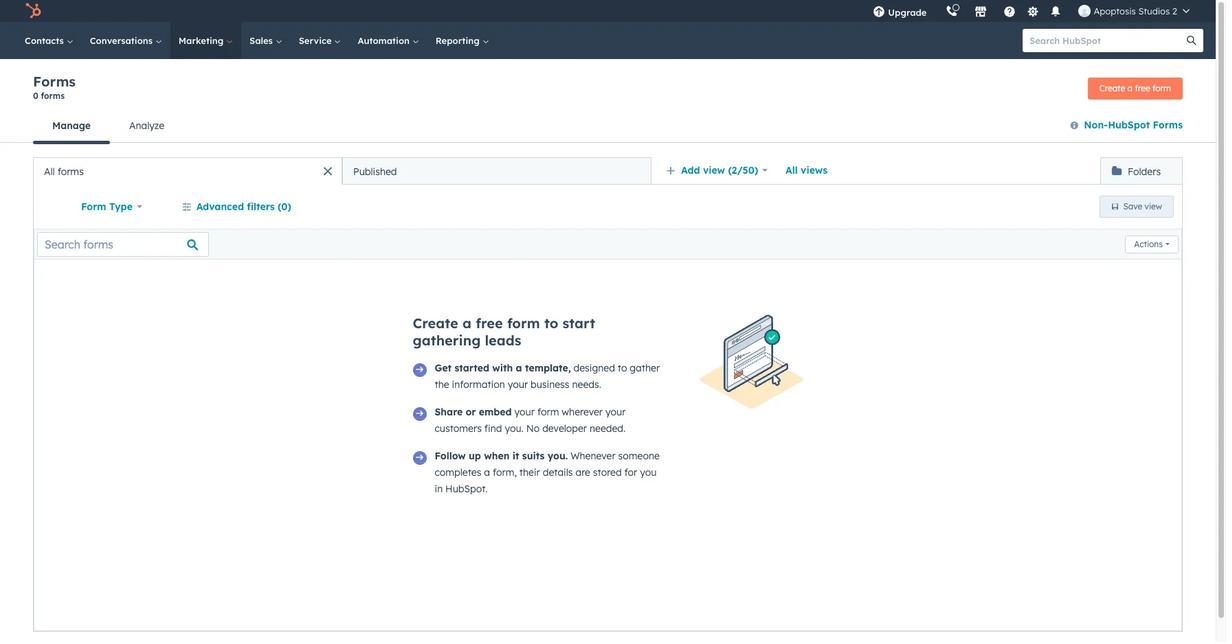 Task type: vqa. For each thing, say whether or not it's contained in the screenshot.
Manage
yes



Task type: locate. For each thing, give the bounding box(es) containing it.
tara schultz image
[[1079, 5, 1091, 17]]

when
[[484, 450, 510, 463]]

0 horizontal spatial forms
[[33, 73, 76, 90]]

search image
[[1187, 36, 1197, 45]]

start
[[563, 315, 595, 332]]

1 vertical spatial to
[[618, 362, 627, 375]]

your down get started with a template,
[[508, 379, 528, 391]]

needs.
[[572, 379, 601, 391]]

completes
[[435, 467, 482, 479]]

view right save
[[1145, 201, 1162, 212]]

your
[[508, 379, 528, 391], [515, 406, 535, 419], [606, 406, 626, 419]]

1 vertical spatial free
[[476, 315, 503, 332]]

form inside the your form wherever your customers find you. no developer needed.
[[538, 406, 559, 419]]

studios
[[1139, 5, 1170, 16]]

0 horizontal spatial you.
[[505, 423, 524, 435]]

0 horizontal spatial all
[[44, 165, 55, 178]]

marketplaces button
[[967, 0, 996, 22]]

1 horizontal spatial you.
[[548, 450, 568, 463]]

template,
[[525, 362, 571, 375]]

1 vertical spatial create
[[413, 315, 458, 332]]

all inside button
[[44, 165, 55, 178]]

free
[[1135, 83, 1151, 93], [476, 315, 503, 332]]

a up non‑hubspot forms
[[1128, 83, 1133, 93]]

sales
[[250, 35, 275, 46]]

0 vertical spatial you.
[[505, 423, 524, 435]]

view
[[703, 164, 725, 177], [1145, 201, 1162, 212]]

marketing
[[179, 35, 226, 46]]

with
[[492, 362, 513, 375]]

you.
[[505, 423, 524, 435], [548, 450, 568, 463]]

a left leads
[[463, 315, 472, 332]]

folders
[[1128, 165, 1161, 178]]

service link
[[291, 22, 350, 59]]

save view button
[[1100, 196, 1174, 218]]

to left start
[[544, 315, 558, 332]]

1 vertical spatial form
[[507, 315, 540, 332]]

a
[[1128, 83, 1133, 93], [463, 315, 472, 332], [516, 362, 522, 375], [484, 467, 490, 479]]

a left form,
[[484, 467, 490, 479]]

forms down create a free form button
[[1153, 119, 1183, 131]]

you. left no
[[505, 423, 524, 435]]

1 horizontal spatial view
[[1145, 201, 1162, 212]]

create inside button
[[1100, 83, 1126, 93]]

1 horizontal spatial free
[[1135, 83, 1151, 93]]

0 vertical spatial free
[[1135, 83, 1151, 93]]

menu
[[864, 0, 1200, 22]]

create a free form button
[[1088, 77, 1183, 99]]

hubspot link
[[16, 3, 52, 19]]

free up non‑hubspot forms
[[1135, 83, 1151, 93]]

help image
[[1004, 6, 1016, 19]]

all
[[786, 164, 798, 177], [44, 165, 55, 178]]

automation link
[[350, 22, 427, 59]]

menu containing apoptosis studios 2
[[864, 0, 1200, 22]]

2 vertical spatial form
[[538, 406, 559, 419]]

0 horizontal spatial view
[[703, 164, 725, 177]]

0 vertical spatial forms
[[33, 73, 76, 90]]

0 vertical spatial create
[[1100, 83, 1126, 93]]

view inside popup button
[[703, 164, 725, 177]]

0 horizontal spatial free
[[476, 315, 503, 332]]

needed.
[[590, 423, 626, 435]]

leads
[[485, 332, 522, 349]]

forms up "form" in the left top of the page
[[57, 165, 84, 178]]

add
[[681, 164, 700, 177]]

forms inside non‑hubspot forms button
[[1153, 119, 1183, 131]]

someone
[[618, 450, 660, 463]]

create for create a free form to start gathering leads
[[413, 315, 458, 332]]

all for all views
[[786, 164, 798, 177]]

to
[[544, 315, 558, 332], [618, 362, 627, 375]]

settings link
[[1025, 4, 1042, 18]]

calling icon button
[[941, 2, 964, 20]]

form
[[1153, 83, 1171, 93], [507, 315, 540, 332], [538, 406, 559, 419]]

all left views
[[786, 164, 798, 177]]

free up with
[[476, 315, 503, 332]]

1 vertical spatial forms
[[57, 165, 84, 178]]

all for all forms
[[44, 165, 55, 178]]

0 vertical spatial form
[[1153, 83, 1171, 93]]

no
[[526, 423, 540, 435]]

0 vertical spatial forms
[[41, 91, 65, 101]]

manage button
[[33, 109, 110, 144]]

create
[[1100, 83, 1126, 93], [413, 315, 458, 332]]

0 horizontal spatial to
[[544, 315, 558, 332]]

to inside "create a free form to start gathering leads"
[[544, 315, 558, 332]]

form for create a free form to start gathering leads
[[507, 315, 540, 332]]

marketplaces image
[[975, 6, 988, 19]]

form up no
[[538, 406, 559, 419]]

free inside "create a free form to start gathering leads"
[[476, 315, 503, 332]]

1 horizontal spatial create
[[1100, 83, 1126, 93]]

(0)
[[278, 201, 291, 213]]

a inside 'whenever someone completes a form, their details are stored for you in hubspot.'
[[484, 467, 490, 479]]

0
[[33, 91, 38, 101]]

reporting link
[[427, 22, 497, 59]]

advanced filters (0)
[[196, 201, 291, 213]]

all down manage button at top
[[44, 165, 55, 178]]

forms right 0
[[41, 91, 65, 101]]

0 vertical spatial to
[[544, 315, 558, 332]]

automation
[[358, 35, 412, 46]]

1 vertical spatial forms
[[1153, 119, 1183, 131]]

upgrade image
[[873, 6, 886, 19]]

free inside button
[[1135, 83, 1151, 93]]

0 vertical spatial view
[[703, 164, 725, 177]]

or
[[466, 406, 476, 419]]

create inside "create a free form to start gathering leads"
[[413, 315, 458, 332]]

form up get started with a template,
[[507, 315, 540, 332]]

1 horizontal spatial forms
[[1153, 119, 1183, 131]]

share or embed
[[435, 406, 512, 419]]

form up non‑hubspot forms
[[1153, 83, 1171, 93]]

forms up 0
[[33, 73, 76, 90]]

hubspot.
[[446, 483, 488, 496]]

1 horizontal spatial all
[[786, 164, 798, 177]]

form inside button
[[1153, 83, 1171, 93]]

0 horizontal spatial create
[[413, 315, 458, 332]]

forms
[[33, 73, 76, 90], [1153, 119, 1183, 131]]

forms
[[41, 91, 65, 101], [57, 165, 84, 178]]

form
[[81, 201, 106, 213]]

1 horizontal spatial to
[[618, 362, 627, 375]]

hubspot image
[[25, 3, 41, 19]]

up
[[469, 450, 481, 463]]

2
[[1173, 5, 1178, 16]]

conversations
[[90, 35, 155, 46]]

create a free form
[[1100, 83, 1171, 93]]

you. up details
[[548, 450, 568, 463]]

menu item
[[937, 0, 939, 22]]

to left "gather" in the right of the page
[[618, 362, 627, 375]]

view right add
[[703, 164, 725, 177]]

whenever someone completes a form, their details are stored for you in hubspot.
[[435, 450, 660, 496]]

navigation
[[33, 109, 184, 144]]

1 vertical spatial view
[[1145, 201, 1162, 212]]

notifications image
[[1050, 6, 1062, 19]]

create up get
[[413, 315, 458, 332]]

get
[[435, 362, 452, 375]]

service
[[299, 35, 334, 46]]

form type
[[81, 201, 133, 213]]

form for create a free form
[[1153, 83, 1171, 93]]

create up 'non‑hubspot'
[[1100, 83, 1126, 93]]

view inside button
[[1145, 201, 1162, 212]]

your inside designed to gather the information your business needs.
[[508, 379, 528, 391]]

form inside "create a free form to start gathering leads"
[[507, 315, 540, 332]]

the
[[435, 379, 449, 391]]



Task type: describe. For each thing, give the bounding box(es) containing it.
non‑hubspot forms
[[1084, 119, 1183, 131]]

follow
[[435, 450, 466, 463]]

1 vertical spatial you.
[[548, 450, 568, 463]]

search button
[[1180, 29, 1204, 52]]

apoptosis studios 2 button
[[1071, 0, 1198, 22]]

gather
[[630, 362, 660, 375]]

(2/50)
[[728, 164, 758, 177]]

business
[[531, 379, 570, 391]]

find
[[485, 423, 502, 435]]

details
[[543, 467, 573, 479]]

advanced
[[196, 201, 244, 213]]

all views link
[[777, 157, 837, 184]]

follow up when it suits you.
[[435, 450, 568, 463]]

add view (2/50) button
[[657, 157, 777, 184]]

form,
[[493, 467, 517, 479]]

manage
[[52, 120, 91, 132]]

upgrade
[[888, 7, 927, 18]]

views
[[801, 164, 828, 177]]

for
[[625, 467, 637, 479]]

a inside "create a free form to start gathering leads"
[[463, 315, 472, 332]]

you
[[640, 467, 657, 479]]

advanced filters (0) button
[[173, 193, 300, 221]]

to inside designed to gather the information your business needs.
[[618, 362, 627, 375]]

free for create a free form
[[1135, 83, 1151, 93]]

forms inside button
[[57, 165, 84, 178]]

published button
[[342, 157, 652, 185]]

free for create a free form to start gathering leads
[[476, 315, 503, 332]]

save view
[[1124, 201, 1162, 212]]

you. inside the your form wherever your customers find you. no developer needed.
[[505, 423, 524, 435]]

gathering
[[413, 332, 481, 349]]

analyze button
[[110, 109, 184, 142]]

analyze
[[129, 120, 164, 132]]

get started with a template,
[[435, 362, 571, 375]]

it
[[513, 450, 519, 463]]

settings image
[[1027, 6, 1039, 18]]

a right with
[[516, 362, 522, 375]]

apoptosis studios 2
[[1094, 5, 1178, 16]]

all forms button
[[33, 157, 342, 185]]

non‑hubspot forms button
[[1070, 117, 1183, 135]]

all views
[[786, 164, 828, 177]]

forms inside forms banner
[[33, 73, 76, 90]]

published
[[353, 165, 397, 178]]

reporting
[[436, 35, 482, 46]]

embed
[[479, 406, 512, 419]]

whenever
[[571, 450, 616, 463]]

developer
[[543, 423, 587, 435]]

in
[[435, 483, 443, 496]]

their
[[520, 467, 540, 479]]

marketing link
[[170, 22, 241, 59]]

your up no
[[515, 406, 535, 419]]

are
[[576, 467, 590, 479]]

designed
[[574, 362, 615, 375]]

view for add
[[703, 164, 725, 177]]

actions
[[1135, 239, 1163, 249]]

all forms
[[44, 165, 84, 178]]

form type button
[[72, 193, 151, 221]]

wherever
[[562, 406, 603, 419]]

Search HubSpot search field
[[1023, 29, 1191, 52]]

suits
[[522, 450, 545, 463]]

create a free form to start gathering leads
[[413, 315, 595, 349]]

non‑hubspot
[[1084, 119, 1150, 131]]

forms inside forms 0 forms
[[41, 91, 65, 101]]

Search forms search field
[[37, 232, 209, 257]]

navigation containing manage
[[33, 109, 184, 144]]

conversations link
[[82, 22, 170, 59]]

actions button
[[1126, 235, 1179, 253]]

forms 0 forms
[[33, 73, 76, 101]]

save
[[1124, 201, 1143, 212]]

view for save
[[1145, 201, 1162, 212]]

information
[[452, 379, 505, 391]]

your up needed.
[[606, 406, 626, 419]]

a inside create a free form button
[[1128, 83, 1133, 93]]

share
[[435, 406, 463, 419]]

add view (2/50)
[[681, 164, 758, 177]]

started
[[455, 362, 489, 375]]

apoptosis
[[1094, 5, 1136, 16]]

forms banner
[[33, 73, 1183, 109]]

calling icon image
[[946, 5, 959, 18]]

create for create a free form
[[1100, 83, 1126, 93]]

stored
[[593, 467, 622, 479]]

contacts
[[25, 35, 66, 46]]

filters
[[247, 201, 275, 213]]

help button
[[999, 0, 1022, 22]]

sales link
[[241, 22, 291, 59]]

type
[[109, 201, 133, 213]]

your form wherever your customers find you. no developer needed.
[[435, 406, 626, 435]]

designed to gather the information your business needs.
[[435, 362, 660, 391]]

contacts link
[[16, 22, 82, 59]]



